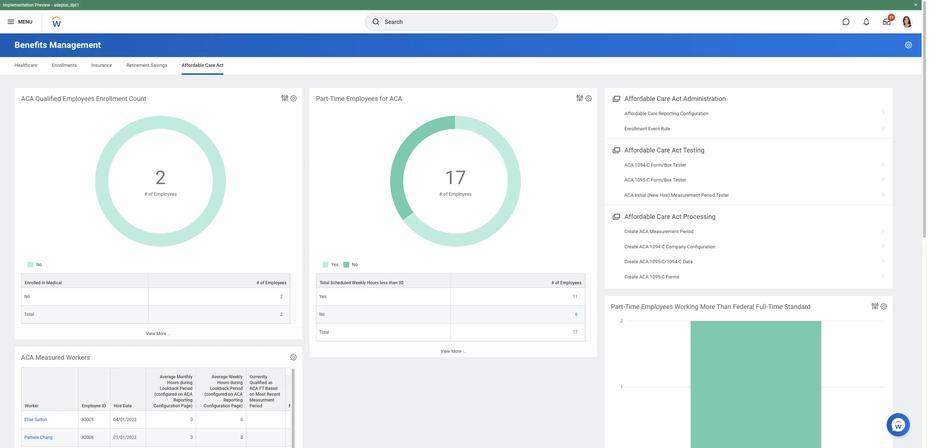 Task type: describe. For each thing, give the bounding box(es) containing it.
aca left measured
[[21, 354, 34, 361]]

hire date button
[[110, 368, 146, 411]]

# of employees button for 2
[[148, 274, 290, 288]]

configure part-time employees for aca image
[[585, 94, 593, 102]]

average weekly hours during lookback period (configured on aca reporting configuration page) column header
[[196, 368, 246, 412]]

0 vertical spatial 2 button
[[155, 165, 167, 191]]

pamela chang
[[24, 435, 53, 440]]

period inside create aca measurement period link
[[680, 229, 694, 234]]

create for create aca 1095-c/1094-c data
[[624, 259, 638, 265]]

row containing yes
[[316, 288, 585, 306]]

implementation preview -   adeptai_dpt1
[[3, 3, 79, 8]]

employee id
[[82, 404, 106, 409]]

aca measured workers
[[21, 354, 90, 361]]

aca measured workers element
[[15, 347, 646, 448]]

2 vertical spatial tester
[[716, 192, 729, 198]]

part- for part-time employees for aca
[[316, 95, 330, 102]]

qualified for aca
[[35, 95, 61, 102]]

care for affordable care act processing
[[657, 213, 670, 221]]

affordable for affordable care reporting configuration
[[624, 111, 647, 116]]

period inside aca initial (new hire) measurement period tester link
[[701, 192, 715, 198]]

affordable care reporting configuration link
[[605, 106, 893, 121]]

33 button
[[879, 14, 895, 30]]

hire
[[114, 404, 122, 409]]

ft
[[259, 386, 264, 391]]

justify image
[[7, 17, 15, 26]]

more for 17
[[451, 349, 461, 354]]

# of employees for 2
[[256, 281, 287, 286]]

0 vertical spatial measurement
[[671, 192, 700, 198]]

c/1094-
[[662, 259, 679, 265]]

create for create aca measurement period
[[624, 229, 638, 234]]

list for administration
[[605, 106, 893, 136]]

part-time employees for aca
[[316, 95, 402, 102]]

menu group image
[[611, 212, 621, 221]]

1095- for c/1094-
[[650, 259, 662, 265]]

time for part-time employees for aca
[[330, 95, 345, 102]]

id
[[102, 404, 106, 409]]

measurement period row
[[21, 376, 646, 411]]

care for affordable care reporting configuration
[[648, 111, 658, 116]]

pamela chang link
[[24, 434, 53, 440]]

employee
[[82, 404, 101, 409]]

testing
[[683, 146, 705, 154]]

(configured for average monthly hours during lookback period (configured on aca reporting configuration page)
[[154, 392, 177, 397]]

configure aca qualified employees enrollment count image
[[290, 94, 298, 102]]

part-time employees working more than federal full-time standard
[[611, 303, 811, 311]]

configuration inside average weekly hours during lookback period (configured on aca reporting configuration page)
[[204, 404, 230, 409]]

no for 6
[[319, 312, 325, 317]]

33
[[889, 15, 894, 19]]

during for weekly
[[230, 380, 243, 385]]

processing
[[683, 213, 716, 221]]

elise sutton link
[[24, 416, 47, 423]]

affordable care reporting configuration
[[624, 111, 709, 116]]

aca 1095-c form/box tester
[[624, 177, 686, 183]]

notifications large image
[[863, 18, 870, 25]]

row containing elise sutton
[[21, 411, 646, 429]]

total scheduled weekly hours less than 30 button
[[316, 274, 450, 288]]

worker column header
[[21, 368, 78, 412]]

chevron right image inside aca 1094-c form/box tester link
[[879, 160, 888, 167]]

care for affordable care act testing
[[657, 146, 670, 154]]

chevron right image inside the affordable care reporting configuration link
[[879, 108, 888, 116]]

row containing total scheduled weekly hours less than 30
[[316, 274, 585, 288]]

create aca 1095-c forms
[[624, 274, 679, 280]]

row containing average monthly hours during lookback period (configured on aca reporting configuration page)
[[21, 368, 646, 412]]

menu banner
[[0, 0, 922, 33]]

lookback for monthly
[[160, 386, 179, 391]]

average weekly hours during lookback period (configured on aca reporting configuration page)
[[204, 375, 243, 409]]

care for affordable care act administration
[[657, 95, 670, 102]]

average monthly hours during lookback period (configured on aca reporting configuration page)
[[154, 375, 193, 409]]

date
[[123, 404, 132, 409]]

worker
[[25, 404, 39, 409]]

affordable for affordable care act
[[182, 62, 204, 68]]

less
[[380, 281, 388, 286]]

affordable care act
[[182, 62, 223, 68]]

1095- for c
[[650, 274, 662, 280]]

affordable care act processing
[[624, 213, 716, 221]]

total inside popup button
[[320, 281, 329, 286]]

worker button
[[21, 368, 78, 411]]

c left company
[[662, 244, 665, 249]]

2 button for total
[[280, 312, 284, 318]]

retirement savings
[[127, 62, 167, 68]]

average weekly hours during lookback period (configured on aca reporting configuration page) button
[[196, 368, 246, 411]]

04/01/2022
[[113, 417, 137, 423]]

hours for average weekly hours during lookback period (configured on aca reporting configuration page)
[[217, 380, 229, 385]]

2 for total
[[280, 312, 283, 317]]

17 # of employees
[[439, 167, 472, 197]]

configure and view chart data image
[[871, 302, 880, 311]]

1 vertical spatial enrollment
[[624, 126, 647, 131]]

... for 17
[[462, 349, 466, 354]]

list for processing
[[605, 224, 893, 284]]

2 horizontal spatial time
[[768, 303, 783, 311]]

aca 1094-c form/box tester
[[624, 162, 686, 168]]

retirement
[[127, 62, 150, 68]]

aca initial (new hire) measurement period tester link
[[605, 188, 893, 203]]

-
[[51, 3, 53, 8]]

2 button for no
[[280, 294, 284, 300]]

aca initial (new hire) measurement period tester
[[624, 192, 729, 198]]

enrollment event rule link
[[605, 121, 893, 136]]

menu group image for affordable care act testing
[[611, 145, 621, 155]]

medical
[[46, 281, 62, 286]]

create aca 1094-c company configuration link
[[605, 239, 893, 254]]

17 for 17 # of employees
[[445, 167, 466, 189]]

form/box for 1095-
[[651, 177, 672, 183]]

hours for average monthly hours during lookback period (configured on aca reporting configuration page)
[[167, 380, 179, 385]]

part-time employees working more than federal full-time standard element
[[605, 296, 893, 448]]

healthcare
[[15, 62, 37, 68]]

of inside 2 # of employees
[[148, 191, 153, 197]]

currenlty qualified as aca ft based on most recent measurment period button
[[246, 368, 285, 411]]

total scheduled weekly hours less than 30
[[320, 281, 404, 286]]

hire)
[[660, 192, 670, 198]]

search image
[[372, 17, 380, 26]]

part- for part-time employees working more than federal full-time standard
[[611, 303, 625, 311]]

most
[[256, 392, 266, 397]]

initial
[[635, 192, 646, 198]]

chevron right image for affordable care act testing
[[879, 175, 888, 182]]

implementation
[[3, 3, 34, 8]]

main content containing 2
[[0, 33, 922, 448]]

aca inside average weekly hours during lookback period (configured on aca reporting configuration page)
[[234, 392, 243, 397]]

affordable for affordable care act processing
[[624, 213, 655, 221]]

configure and view chart data image for 17
[[575, 94, 584, 102]]

federal
[[733, 303, 754, 311]]

aca inside create aca 1095-c forms link
[[639, 274, 649, 280]]

event
[[648, 126, 660, 131]]

care for affordable care act
[[205, 62, 215, 68]]

total for 17
[[319, 330, 329, 335]]

row containing enrolled in medical
[[21, 274, 290, 288]]

create aca 1094-c company configuration
[[624, 244, 715, 249]]

create aca 1095-c/1094-c data link
[[605, 254, 893, 269]]

aca inside average monthly hours during lookback period (configured on aca reporting configuration page)
[[184, 392, 193, 397]]

2 inside 2 # of employees
[[155, 167, 166, 189]]

menu
[[18, 19, 32, 25]]

elise sutton
[[24, 417, 47, 423]]

create aca 1095-c forms link
[[605, 269, 893, 284]]

1 horizontal spatial 1094-
[[650, 244, 662, 249]]

affordable care act testing
[[624, 146, 705, 154]]

17 for 17
[[573, 330, 578, 335]]

measurment
[[250, 398, 274, 403]]

preview
[[35, 3, 50, 8]]

of inside '17 # of employees'
[[443, 191, 448, 197]]

standard
[[784, 303, 811, 311]]

0 vertical spatial 1094-
[[635, 162, 647, 168]]

30005
[[81, 417, 94, 423]]

count
[[129, 95, 146, 102]]

c up (new
[[647, 177, 650, 183]]

than
[[717, 303, 731, 311]]

6
[[575, 312, 578, 317]]

measured
[[35, 354, 64, 361]]

enrolled in medical
[[25, 281, 62, 286]]

profile logan mcneil image
[[901, 16, 913, 29]]

reporting for average monthly hours during lookback period (configured on aca reporting configuration page)
[[173, 398, 193, 403]]

working
[[675, 303, 699, 311]]

hire date
[[114, 404, 132, 409]]

lookback for weekly
[[210, 386, 229, 391]]

than
[[389, 281, 398, 286]]



Task type: locate. For each thing, give the bounding box(es) containing it.
configure and view chart data image inside aca qualified employees enrollment count element
[[280, 94, 289, 102]]

view more ... inside part-time employees for aca element
[[441, 349, 466, 354]]

2 form/box from the top
[[651, 177, 672, 183]]

elise
[[24, 417, 33, 423]]

aca left most
[[234, 392, 243, 397]]

1 vertical spatial 17 button
[[573, 330, 579, 335]]

view inside part-time employees for aca element
[[441, 349, 450, 354]]

2 horizontal spatial reporting
[[659, 111, 679, 116]]

1 horizontal spatial qualified
[[250, 380, 267, 385]]

0 vertical spatial weekly
[[352, 281, 366, 286]]

3 chevron right image from the top
[[879, 226, 888, 234]]

1 vertical spatial 2 button
[[280, 294, 284, 300]]

average for weekly
[[212, 375, 228, 380]]

affordable up enrollment event rule
[[624, 111, 647, 116]]

view more ... link
[[15, 328, 302, 340], [310, 346, 597, 358]]

1 vertical spatial list
[[605, 158, 893, 203]]

# of employees button
[[148, 274, 290, 288], [451, 274, 585, 288]]

tab list
[[7, 57, 914, 75]]

1 vertical spatial tester
[[673, 177, 686, 183]]

chevron right image inside create aca 1095-c/1094-c data link
[[879, 257, 888, 264]]

1 horizontal spatial ...
[[462, 349, 466, 354]]

insurance
[[91, 62, 112, 68]]

measurement inside 'popup button'
[[289, 404, 316, 409]]

6 chevron right image from the top
[[879, 272, 888, 279]]

act for affordable care act processing
[[672, 213, 682, 221]]

2 during from the left
[[230, 380, 243, 385]]

enrolled
[[25, 281, 41, 286]]

0 vertical spatial 1095-
[[635, 177, 647, 183]]

reporting inside average weekly hours during lookback period (configured on aca reporting configuration page)
[[224, 398, 243, 403]]

affordable up affordable care reporting configuration on the right
[[624, 95, 655, 102]]

total for 2
[[24, 312, 34, 317]]

1 horizontal spatial lookback
[[210, 386, 229, 391]]

view inside aca qualified employees enrollment count element
[[146, 331, 155, 336]]

0 horizontal spatial 1094-
[[635, 162, 647, 168]]

chevron right image inside aca 1095-c form/box tester link
[[879, 175, 888, 182]]

0 horizontal spatial enrollment
[[96, 95, 127, 102]]

1 horizontal spatial during
[[230, 380, 243, 385]]

part-time employees for aca element
[[310, 88, 597, 358]]

1 horizontal spatial 17
[[573, 330, 578, 335]]

0 vertical spatial 17 button
[[445, 165, 467, 191]]

total inside aca qualified employees enrollment count element
[[24, 312, 34, 317]]

data
[[683, 259, 693, 265]]

chevron right image
[[879, 123, 888, 131], [879, 160, 888, 167], [879, 175, 888, 182]]

c up aca 1095-c form/box tester
[[647, 162, 650, 168]]

aca qualified employees enrollment count
[[21, 95, 146, 102]]

3 create from the top
[[624, 259, 638, 265]]

chevron right image inside create aca 1094-c company configuration link
[[879, 242, 888, 249]]

total up yes
[[320, 281, 329, 286]]

on inside average weekly hours during lookback period (configured on aca reporting configuration page)
[[228, 392, 233, 397]]

17
[[445, 167, 466, 189], [573, 330, 578, 335]]

view for 17
[[441, 349, 450, 354]]

1 horizontal spatial hours
[[217, 380, 229, 385]]

act for affordable care act testing
[[672, 146, 682, 154]]

configuration inside average monthly hours during lookback period (configured on aca reporting configuration page)
[[154, 404, 180, 409]]

yes
[[319, 294, 326, 299]]

enrolled in medical button
[[21, 274, 148, 288]]

0
[[190, 417, 193, 423], [241, 417, 243, 423], [190, 435, 193, 440], [241, 435, 243, 440]]

for
[[380, 95, 388, 102]]

aca up create aca 1094-c company configuration
[[639, 229, 649, 234]]

0 horizontal spatial more
[[156, 331, 166, 336]]

1 horizontal spatial reporting
[[224, 398, 243, 403]]

reporting for average weekly hours during lookback period (configured on aca reporting configuration page)
[[224, 398, 243, 403]]

chevron right image for forms
[[879, 272, 888, 279]]

tester for aca 1094-c form/box tester
[[673, 162, 686, 168]]

11 button
[[573, 294, 579, 300]]

create for create aca 1095-c forms
[[624, 274, 638, 280]]

17 inside the 17 'button'
[[573, 330, 578, 335]]

create aca measurement period
[[624, 229, 694, 234]]

(configured inside average weekly hours during lookback period (configured on aca reporting configuration page)
[[205, 392, 227, 397]]

average inside average weekly hours during lookback period (configured on aca reporting configuration page)
[[212, 375, 228, 380]]

1 page) from the left
[[181, 404, 193, 409]]

care inside tab list
[[205, 62, 215, 68]]

1 horizontal spatial (configured
[[205, 392, 227, 397]]

no down enrolled
[[24, 294, 30, 299]]

1095- up create aca 1095-c forms on the bottom
[[650, 259, 662, 265]]

1 vertical spatial view
[[441, 349, 450, 354]]

configure and view chart data image left configure aca qualified employees enrollment count image
[[280, 94, 289, 102]]

aca inside create aca 1095-c/1094-c data link
[[639, 259, 649, 265]]

affordable up aca 1094-c form/box tester
[[624, 146, 655, 154]]

aca inside create aca 1094-c company configuration link
[[639, 244, 649, 249]]

affordable
[[182, 62, 204, 68], [624, 95, 655, 102], [624, 111, 647, 116], [624, 146, 655, 154], [624, 213, 655, 221]]

no inside part-time employees for aca element
[[319, 312, 325, 317]]

aca down healthcare
[[21, 95, 34, 102]]

benefits
[[15, 40, 47, 50]]

1 horizontal spatial view more ...
[[441, 349, 466, 354]]

pamela
[[24, 435, 39, 440]]

period inside the measurement period 'popup button'
[[317, 404, 330, 409]]

1 horizontal spatial page)
[[231, 404, 243, 409]]

1 chevron right image from the top
[[879, 108, 888, 116]]

time
[[330, 95, 345, 102], [625, 303, 640, 311], [768, 303, 783, 311]]

1 vertical spatial 2
[[280, 294, 283, 299]]

1095-
[[635, 177, 647, 183], [650, 259, 662, 265], [650, 274, 662, 280]]

employees inside 2 # of employees
[[154, 191, 177, 197]]

no down yes
[[319, 312, 325, 317]]

employee id column header
[[78, 368, 110, 412]]

1 vertical spatial 1095-
[[650, 259, 662, 265]]

(configured for average weekly hours during lookback period (configured on aca reporting configuration page)
[[205, 392, 227, 397]]

2 # of employees button from the left
[[451, 274, 585, 288]]

act inside tab list
[[216, 62, 223, 68]]

aca inside create aca measurement period link
[[639, 229, 649, 234]]

1095- down create aca 1095-c/1094-c data
[[650, 274, 662, 280]]

view more ... link for 2
[[15, 328, 302, 340]]

1 list from the top
[[605, 106, 893, 136]]

... for 2
[[167, 331, 171, 336]]

1 vertical spatial view more ...
[[441, 349, 466, 354]]

configuration
[[680, 111, 709, 116], [687, 244, 715, 249], [154, 404, 180, 409], [204, 404, 230, 409]]

2 vertical spatial 2
[[280, 312, 283, 317]]

0 horizontal spatial view
[[146, 331, 155, 336]]

2 # of employees from the left
[[551, 281, 582, 286]]

1 horizontal spatial 17 button
[[573, 330, 579, 335]]

1 horizontal spatial more
[[451, 349, 461, 354]]

during inside average weekly hours during lookback period (configured on aca reporting configuration page)
[[230, 380, 243, 385]]

adeptai_dpt1
[[54, 3, 79, 8]]

0 horizontal spatial # of employees button
[[148, 274, 290, 288]]

act for affordable care act
[[216, 62, 223, 68]]

0 horizontal spatial view more ... link
[[15, 328, 302, 340]]

create aca 1095-c/1094-c data
[[624, 259, 693, 265]]

total down yes
[[319, 330, 329, 335]]

view more ... for 2
[[146, 331, 171, 336]]

of
[[148, 191, 153, 197], [443, 191, 448, 197], [260, 281, 264, 286], [555, 281, 559, 286]]

during inside average monthly hours during lookback period (configured on aca reporting configuration page)
[[180, 380, 193, 385]]

aca left ft
[[250, 386, 258, 391]]

0 horizontal spatial reporting
[[173, 398, 193, 403]]

1 horizontal spatial time
[[625, 303, 640, 311]]

tab list containing healthcare
[[7, 57, 914, 75]]

30
[[399, 281, 404, 286]]

0 vertical spatial view
[[146, 331, 155, 336]]

2 page) from the left
[[231, 404, 243, 409]]

measurement
[[671, 192, 700, 198], [650, 229, 679, 234], [289, 404, 316, 409]]

0 vertical spatial chevron right image
[[879, 123, 888, 131]]

chevron right image inside enrollment event rule link
[[879, 123, 888, 131]]

aca down monthly
[[184, 392, 193, 397]]

close environment banner image
[[914, 3, 918, 7]]

view
[[146, 331, 155, 336], [441, 349, 450, 354]]

during for monthly
[[180, 380, 193, 385]]

aca right for
[[390, 95, 402, 102]]

page) for average weekly hours during lookback period (configured on aca reporting configuration page)
[[231, 404, 243, 409]]

tester down testing
[[673, 162, 686, 168]]

1 horizontal spatial view
[[441, 349, 450, 354]]

1094- up create aca 1095-c/1094-c data
[[650, 244, 662, 249]]

reporting inside average monthly hours during lookback period (configured on aca reporting configuration page)
[[173, 398, 193, 403]]

3 chevron right image from the top
[[879, 175, 888, 182]]

(new
[[647, 192, 659, 198]]

2 create from the top
[[624, 244, 638, 249]]

1 horizontal spatial # of employees
[[551, 281, 582, 286]]

2 on from the left
[[228, 392, 233, 397]]

affordable down initial
[[624, 213, 655, 221]]

lookback inside average weekly hours during lookback period (configured on aca reporting configuration page)
[[210, 386, 229, 391]]

aca qualified employees enrollment count element
[[15, 88, 302, 340]]

configure aca measured workers image
[[290, 353, 298, 361]]

no for 2
[[24, 294, 30, 299]]

1 horizontal spatial configure and view chart data image
[[575, 94, 584, 102]]

based
[[265, 386, 277, 391]]

configure and view chart data image left configure part-time employees for aca icon
[[575, 94, 584, 102]]

1 horizontal spatial weekly
[[352, 281, 366, 286]]

list for testing
[[605, 158, 893, 203]]

0 horizontal spatial during
[[180, 380, 193, 385]]

2 vertical spatial chevron right image
[[879, 175, 888, 182]]

aca up aca 1095-c form/box tester
[[624, 162, 634, 168]]

tester down aca 1095-c form/box tester link at the right top
[[716, 192, 729, 198]]

configure this page image
[[904, 41, 913, 49]]

1 horizontal spatial average
[[212, 375, 228, 380]]

5 chevron right image from the top
[[879, 257, 888, 264]]

(configured inside average monthly hours during lookback period (configured on aca reporting configuration page)
[[154, 392, 177, 397]]

1 menu group image from the top
[[611, 93, 621, 103]]

aca inside aca 1094-c form/box tester link
[[624, 162, 634, 168]]

weekly
[[352, 281, 366, 286], [229, 375, 243, 380]]

row
[[21, 274, 290, 288], [316, 274, 585, 288], [21, 288, 290, 306], [316, 288, 585, 306], [21, 306, 290, 324], [316, 306, 585, 324], [316, 324, 585, 342], [21, 368, 646, 412], [21, 411, 646, 429], [21, 429, 646, 447], [21, 447, 646, 448]]

qualified for currenlty
[[250, 380, 267, 385]]

tester for aca 1095-c form/box tester
[[673, 177, 686, 183]]

create for create aca 1094-c company configuration
[[624, 244, 638, 249]]

inbox large image
[[883, 18, 890, 25]]

act for affordable care act administration
[[672, 95, 682, 102]]

# inside '17 # of employees'
[[439, 191, 442, 197]]

affordable care act administration
[[624, 95, 726, 102]]

view more ...
[[146, 331, 171, 336], [441, 349, 466, 354]]

form/box for 1094-
[[651, 162, 672, 168]]

2 vertical spatial measurement
[[289, 404, 316, 409]]

enrollment event rule
[[624, 126, 670, 131]]

chevron right image for affordable care act administration
[[879, 123, 888, 131]]

configure and view chart data image for 2
[[280, 94, 289, 102]]

hours inside average monthly hours during lookback period (configured on aca reporting configuration page)
[[167, 380, 179, 385]]

0 horizontal spatial # of employees
[[256, 281, 287, 286]]

lookback inside average monthly hours during lookback period (configured on aca reporting configuration page)
[[160, 386, 179, 391]]

# of employees inside aca qualified employees enrollment count element
[[256, 281, 287, 286]]

form/box down affordable care act testing
[[651, 162, 672, 168]]

on inside currenlty qualified as aca ft based on most recent measurment period
[[250, 392, 254, 397]]

17 inside '17 # of employees'
[[445, 167, 466, 189]]

1 create from the top
[[624, 229, 638, 234]]

reporting up rule
[[659, 111, 679, 116]]

1 # of employees button from the left
[[148, 274, 290, 288]]

hours inside average weekly hours during lookback period (configured on aca reporting configuration page)
[[217, 380, 229, 385]]

list containing aca 1094-c form/box tester
[[605, 158, 893, 203]]

weekly inside average weekly hours during lookback period (configured on aca reporting configuration page)
[[229, 375, 243, 380]]

chevron right image inside aca initial (new hire) measurement period tester link
[[879, 190, 888, 197]]

aca 1095-c form/box tester link
[[605, 173, 893, 188]]

1 vertical spatial more
[[156, 331, 166, 336]]

list
[[605, 106, 893, 136], [605, 158, 893, 203], [605, 224, 893, 284]]

no inside aca qualified employees enrollment count element
[[24, 294, 30, 299]]

page) inside average weekly hours during lookback period (configured on aca reporting configuration page)
[[231, 404, 243, 409]]

management
[[49, 40, 101, 50]]

0 vertical spatial no
[[24, 294, 30, 299]]

forms
[[666, 274, 679, 280]]

1 horizontal spatial part-
[[611, 303, 625, 311]]

monthly
[[177, 375, 193, 380]]

0 horizontal spatial configure and view chart data image
[[280, 94, 289, 102]]

tester up aca initial (new hire) measurement period tester
[[673, 177, 686, 183]]

0 vertical spatial list
[[605, 106, 893, 136]]

form/box up hire)
[[651, 177, 672, 183]]

c left data
[[679, 259, 682, 265]]

0 vertical spatial part-
[[316, 95, 330, 102]]

2 horizontal spatial more
[[700, 303, 715, 311]]

1 average from the left
[[160, 375, 176, 380]]

... inside part-time employees for aca element
[[462, 349, 466, 354]]

aca left initial
[[624, 192, 634, 198]]

average inside average monthly hours during lookback period (configured on aca reporting configuration page)
[[160, 375, 176, 380]]

currenlty qualified as aca ft based on most recent measurment period column header
[[246, 368, 286, 412]]

hire date column header
[[110, 368, 146, 412]]

chevron right image
[[879, 108, 888, 116], [879, 190, 888, 197], [879, 226, 888, 234], [879, 242, 888, 249], [879, 257, 888, 264], [879, 272, 888, 279]]

# of employees for 17
[[551, 281, 582, 286]]

0 horizontal spatial part-
[[316, 95, 330, 102]]

2 vertical spatial total
[[319, 330, 329, 335]]

1 vertical spatial weekly
[[229, 375, 243, 380]]

6 button
[[575, 312, 579, 318]]

0 vertical spatial 17
[[445, 167, 466, 189]]

chevron right image for measurement
[[879, 190, 888, 197]]

2 horizontal spatial on
[[250, 392, 254, 397]]

enrollments
[[52, 62, 77, 68]]

0 vertical spatial enrollment
[[96, 95, 127, 102]]

chevron right image for company
[[879, 242, 888, 249]]

chevron right image inside create aca measurement period link
[[879, 226, 888, 234]]

view more ... link for 17
[[310, 346, 597, 358]]

on inside average monthly hours during lookback period (configured on aca reporting configuration page)
[[178, 392, 183, 397]]

2 list from the top
[[605, 158, 893, 203]]

create
[[624, 229, 638, 234], [624, 244, 638, 249], [624, 259, 638, 265], [624, 274, 638, 280]]

savings
[[151, 62, 167, 68]]

(configured
[[154, 392, 177, 397], [205, 392, 227, 397]]

affordable right savings
[[182, 62, 204, 68]]

1 vertical spatial total
[[24, 312, 34, 317]]

0 horizontal spatial hours
[[167, 380, 179, 385]]

2 vertical spatial list
[[605, 224, 893, 284]]

menu group image
[[611, 93, 621, 103], [611, 145, 621, 155]]

list containing create aca measurement period
[[605, 224, 893, 284]]

reporting down monthly
[[173, 398, 193, 403]]

employees
[[63, 95, 94, 102], [346, 95, 378, 102], [154, 191, 177, 197], [449, 191, 472, 197], [265, 281, 287, 286], [560, 281, 582, 286], [641, 303, 673, 311]]

company
[[666, 244, 686, 249]]

... inside aca qualified employees enrollment count element
[[167, 331, 171, 336]]

currenlty qualified as aca ft based on most recent measurment period
[[250, 375, 280, 409]]

aca down aca 1094-c form/box tester
[[624, 177, 634, 183]]

2 average from the left
[[212, 375, 228, 380]]

more for 2
[[156, 331, 166, 336]]

0 horizontal spatial qualified
[[35, 95, 61, 102]]

time for part-time employees working more than federal full-time standard
[[625, 303, 640, 311]]

affordable inside tab list
[[182, 62, 204, 68]]

1 (configured from the left
[[154, 392, 177, 397]]

aca up create aca 1095-c forms on the bottom
[[639, 259, 649, 265]]

qualified inside currenlty qualified as aca ft based on most recent measurment period
[[250, 380, 267, 385]]

0 vertical spatial more
[[700, 303, 715, 311]]

weekly left currenlty
[[229, 375, 243, 380]]

aca
[[21, 95, 34, 102], [390, 95, 402, 102], [624, 162, 634, 168], [624, 177, 634, 183], [624, 192, 634, 198], [639, 229, 649, 234], [639, 244, 649, 249], [639, 259, 649, 265], [639, 274, 649, 280], [21, 354, 34, 361], [250, 386, 258, 391], [184, 392, 193, 397], [234, 392, 243, 397]]

more inside aca qualified employees enrollment count element
[[156, 331, 166, 336]]

0 vertical spatial total
[[320, 281, 329, 286]]

total down enrolled
[[24, 312, 34, 317]]

view more ... for 17
[[441, 349, 466, 354]]

2 horizontal spatial hours
[[367, 281, 379, 286]]

chevron right image for c
[[879, 257, 888, 264]]

aca inside part-time employees for aca element
[[390, 95, 402, 102]]

1 horizontal spatial enrollment
[[624, 126, 647, 131]]

care inside list
[[648, 111, 658, 116]]

0 vertical spatial form/box
[[651, 162, 672, 168]]

0 vertical spatial view more ...
[[146, 331, 171, 336]]

no
[[24, 294, 30, 299], [319, 312, 325, 317]]

aca inside currenlty qualified as aca ft based on most recent measurment period
[[250, 386, 258, 391]]

aca inside aca initial (new hire) measurement period tester link
[[624, 192, 634, 198]]

main content
[[0, 33, 922, 448]]

enrollment left count
[[96, 95, 127, 102]]

cell
[[246, 411, 286, 429], [286, 411, 354, 429], [246, 429, 286, 447], [286, 429, 354, 447], [21, 447, 78, 448], [78, 447, 110, 448], [110, 447, 146, 448], [146, 447, 196, 448], [196, 447, 246, 448], [246, 447, 286, 448], [286, 447, 354, 448]]

chevron right image inside create aca 1095-c forms link
[[879, 272, 888, 279]]

affordable for affordable care act administration
[[624, 95, 655, 102]]

menu group image for affordable care act administration
[[611, 93, 621, 103]]

1 configure and view chart data image from the left
[[280, 94, 289, 102]]

configure part-time employees working more than federal full-time standard image
[[880, 303, 888, 311]]

1 vertical spatial ...
[[462, 349, 466, 354]]

0 horizontal spatial time
[[330, 95, 345, 102]]

reporting left measurment
[[224, 398, 243, 403]]

2 (configured from the left
[[205, 392, 227, 397]]

period inside currenlty qualified as aca ft based on most recent measurment period
[[250, 404, 262, 409]]

weekly inside popup button
[[352, 281, 366, 286]]

30006
[[81, 435, 94, 440]]

tester
[[673, 162, 686, 168], [673, 177, 686, 183], [716, 192, 729, 198]]

period inside average weekly hours during lookback period (configured on aca reporting configuration page)
[[230, 386, 243, 391]]

full-
[[756, 303, 768, 311]]

0 horizontal spatial 17
[[445, 167, 466, 189]]

2 vertical spatial 2 button
[[280, 312, 284, 318]]

workers
[[66, 354, 90, 361]]

2 button
[[155, 165, 167, 191], [280, 294, 284, 300], [280, 312, 284, 318]]

3 list from the top
[[605, 224, 893, 284]]

0 horizontal spatial 17 button
[[445, 165, 467, 191]]

1 vertical spatial qualified
[[250, 380, 267, 385]]

0 vertical spatial qualified
[[35, 95, 61, 102]]

2 configure and view chart data image from the left
[[575, 94, 584, 102]]

list containing affordable care reporting configuration
[[605, 106, 893, 136]]

form/box
[[651, 162, 672, 168], [651, 177, 672, 183]]

0 horizontal spatial (configured
[[154, 392, 177, 397]]

1 vertical spatial measurement
[[650, 229, 679, 234]]

page) inside average monthly hours during lookback period (configured on aca reporting configuration page)
[[181, 404, 193, 409]]

sutton
[[35, 417, 47, 423]]

on
[[178, 392, 183, 397], [228, 392, 233, 397], [250, 392, 254, 397]]

row containing pamela chang
[[21, 429, 646, 447]]

1 on from the left
[[178, 392, 183, 397]]

aca up create aca 1095-c/1094-c data
[[639, 244, 649, 249]]

1 lookback from the left
[[160, 386, 179, 391]]

1 vertical spatial chevron right image
[[879, 160, 888, 167]]

2 chevron right image from the top
[[879, 160, 888, 167]]

enrollment
[[96, 95, 127, 102], [624, 126, 647, 131]]

# of employees button inside part-time employees for aca element
[[451, 274, 585, 288]]

4 chevron right image from the top
[[879, 242, 888, 249]]

2 for no
[[280, 294, 283, 299]]

hours inside popup button
[[367, 281, 379, 286]]

1 vertical spatial form/box
[[651, 177, 672, 183]]

total
[[320, 281, 329, 286], [24, 312, 34, 317], [319, 330, 329, 335]]

0 vertical spatial ...
[[167, 331, 171, 336]]

1 vertical spatial view more ... link
[[310, 346, 597, 358]]

create aca measurement period link
[[605, 224, 893, 239]]

# inside 2 # of employees
[[144, 191, 147, 197]]

period inside average monthly hours during lookback period (configured on aca reporting configuration page)
[[180, 386, 193, 391]]

0 horizontal spatial weekly
[[229, 375, 243, 380]]

0 horizontal spatial ...
[[167, 331, 171, 336]]

configure and view chart data image
[[280, 94, 289, 102], [575, 94, 584, 102]]

in
[[42, 281, 45, 286]]

3 on from the left
[[250, 392, 254, 397]]

aca inside aca 1095-c form/box tester link
[[624, 177, 634, 183]]

view more ... inside aca qualified employees enrollment count element
[[146, 331, 171, 336]]

2 menu group image from the top
[[611, 145, 621, 155]]

on for monthly
[[178, 392, 183, 397]]

4 create from the top
[[624, 274, 638, 280]]

2 chevron right image from the top
[[879, 190, 888, 197]]

0 vertical spatial 2
[[155, 167, 166, 189]]

average left monthly
[[160, 375, 176, 380]]

enrollment left event
[[624, 126, 647, 131]]

measurement period
[[289, 404, 330, 409]]

aca down create aca 1095-c/1094-c data
[[639, 274, 649, 280]]

1094- up aca 1095-c form/box tester
[[635, 162, 647, 168]]

page) for average monthly hours during lookback period (configured on aca reporting configuration page)
[[181, 404, 193, 409]]

affordable inside the affordable care reporting configuration link
[[624, 111, 647, 116]]

0 vertical spatial menu group image
[[611, 93, 621, 103]]

1 horizontal spatial # of employees button
[[451, 274, 585, 288]]

2 vertical spatial more
[[451, 349, 461, 354]]

1 form/box from the top
[[651, 162, 672, 168]]

view for 2
[[146, 331, 155, 336]]

average for monthly
[[160, 375, 176, 380]]

on for weekly
[[228, 392, 233, 397]]

1 during from the left
[[180, 380, 193, 385]]

1 horizontal spatial on
[[228, 392, 233, 397]]

aca inside aca qualified employees enrollment count element
[[21, 95, 34, 102]]

2 lookback from the left
[[210, 386, 229, 391]]

# of employees button for 17
[[451, 274, 585, 288]]

c left forms
[[662, 274, 665, 280]]

average monthly hours during lookback period (configured on aca reporting configuration page) button
[[146, 368, 196, 411]]

01/01/2022
[[113, 435, 137, 440]]

0 vertical spatial tester
[[673, 162, 686, 168]]

scheduled
[[330, 281, 351, 286]]

currenlty
[[250, 375, 267, 380]]

1 vertical spatial 1094-
[[650, 244, 662, 249]]

more inside part-time employees for aca element
[[451, 349, 461, 354]]

reporting inside the affordable care reporting configuration link
[[659, 111, 679, 116]]

employees inside '17 # of employees'
[[449, 191, 472, 197]]

11
[[573, 294, 578, 299]]

1 horizontal spatial no
[[319, 312, 325, 317]]

1 # of employees from the left
[[256, 281, 287, 286]]

weekly right scheduled
[[352, 281, 366, 286]]

1 vertical spatial no
[[319, 312, 325, 317]]

# of employees inside part-time employees for aca element
[[551, 281, 582, 286]]

average right monthly
[[212, 375, 228, 380]]

0 horizontal spatial no
[[24, 294, 30, 299]]

17 button
[[445, 165, 467, 191], [573, 330, 579, 335]]

Search Workday  search field
[[385, 14, 542, 30]]

1 horizontal spatial view more ... link
[[310, 346, 597, 358]]

average monthly hours during lookback period (configured on aca reporting configuration page) column header
[[146, 368, 196, 412]]

1095- up initial
[[635, 177, 647, 183]]

affordable for affordable care act testing
[[624, 146, 655, 154]]

1 chevron right image from the top
[[879, 123, 888, 131]]

0 horizontal spatial page)
[[181, 404, 193, 409]]



Task type: vqa. For each thing, say whether or not it's contained in the screenshot.
"Care" corresponding to Affordable Care Reporting Configuration
yes



